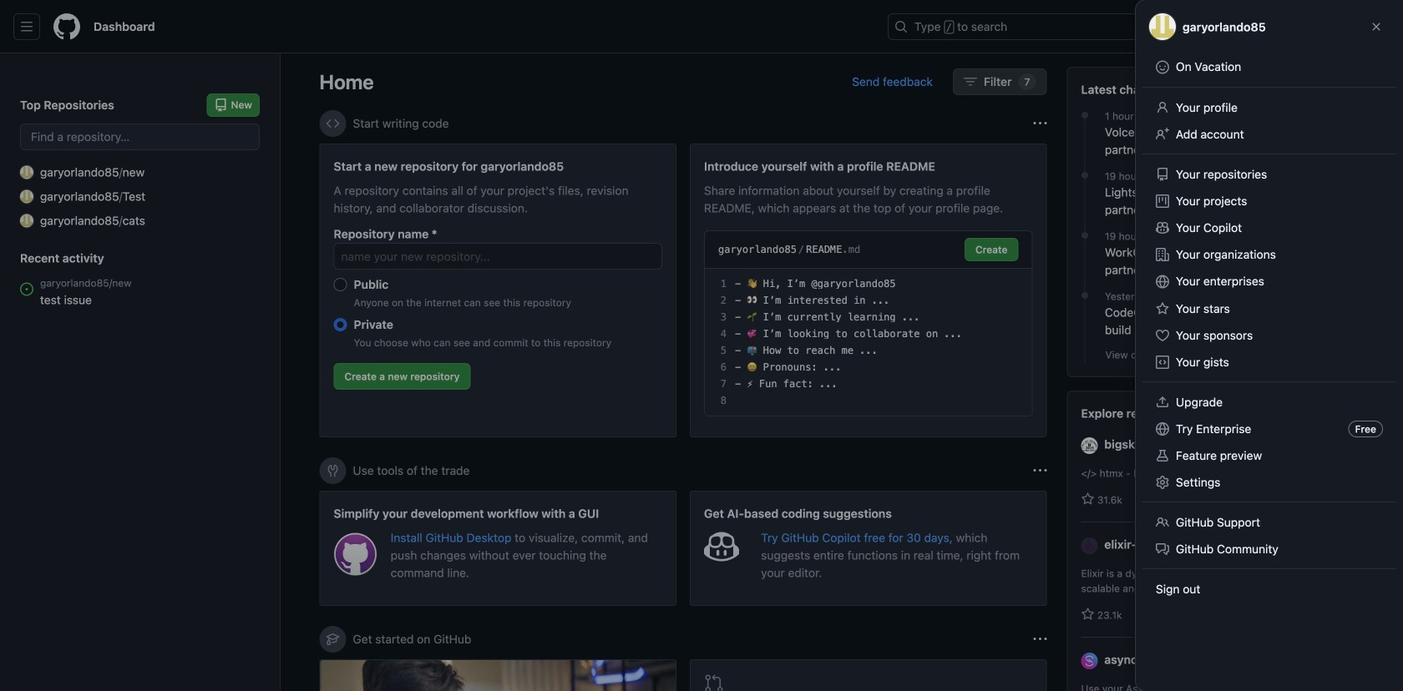 Task type: describe. For each thing, give the bounding box(es) containing it.
homepage image
[[53, 13, 80, 40]]

star image
[[1082, 493, 1095, 506]]

explore repositories navigation
[[1068, 391, 1365, 692]]

account element
[[0, 53, 281, 692]]

dot fill image
[[1079, 229, 1092, 242]]

star image
[[1082, 608, 1095, 622]]

command palette image
[[1161, 20, 1174, 33]]

2 dot fill image from the top
[[1079, 169, 1092, 182]]

3 dot fill image from the top
[[1079, 289, 1092, 302]]

explore element
[[1068, 67, 1365, 692]]

triangle down image
[[1233, 20, 1246, 33]]



Task type: locate. For each thing, give the bounding box(es) containing it.
1 dot fill image from the top
[[1079, 109, 1092, 122]]

dot fill image
[[1079, 109, 1092, 122], [1079, 169, 1092, 182], [1079, 289, 1092, 302]]

1 vertical spatial dot fill image
[[1079, 169, 1092, 182]]

plus image
[[1212, 20, 1226, 33]]

2 vertical spatial dot fill image
[[1079, 289, 1092, 302]]

0 vertical spatial dot fill image
[[1079, 109, 1092, 122]]



Task type: vqa. For each thing, say whether or not it's contained in the screenshot.
triangle down IMAGE
yes



